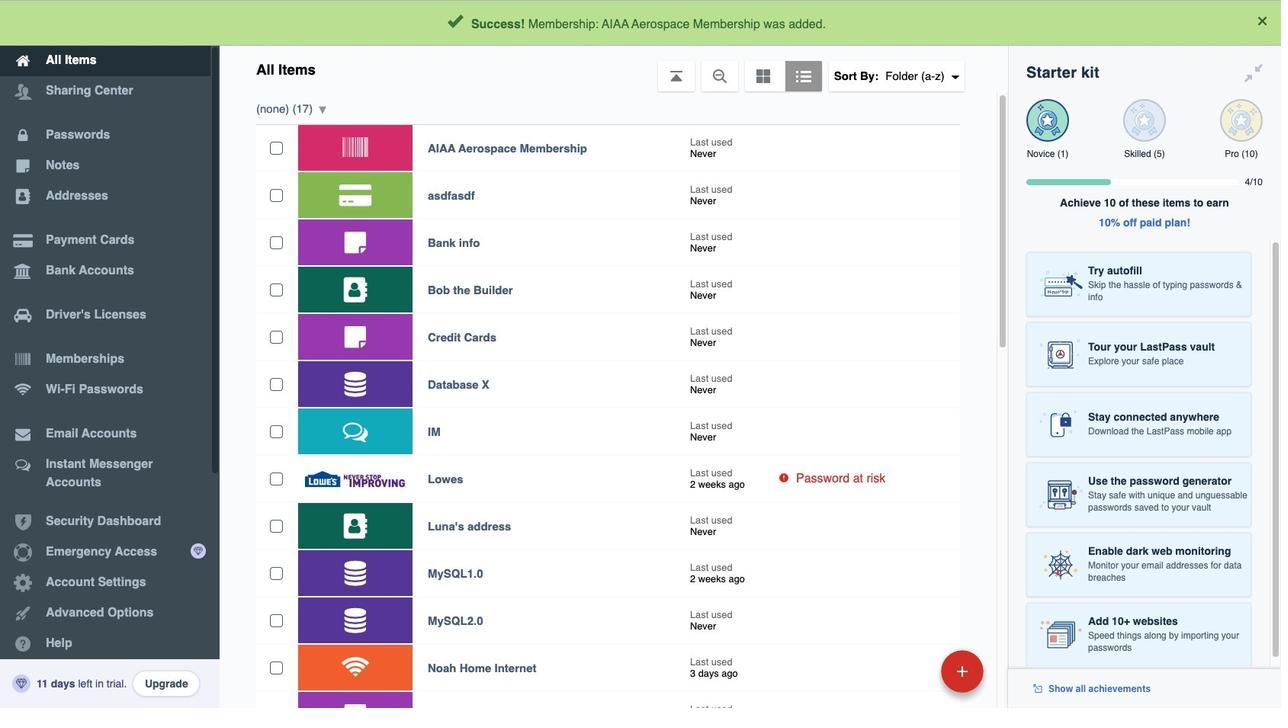 Task type: describe. For each thing, give the bounding box(es) containing it.
search my vault text field
[[361, 6, 971, 40]]

new item element
[[836, 650, 989, 693]]



Task type: locate. For each thing, give the bounding box(es) containing it.
vault options navigation
[[220, 46, 1008, 92]]

main navigation navigation
[[0, 0, 220, 708]]

Search search field
[[361, 6, 971, 40]]

new item navigation
[[836, 646, 993, 708]]

alert
[[0, 0, 1281, 46]]



